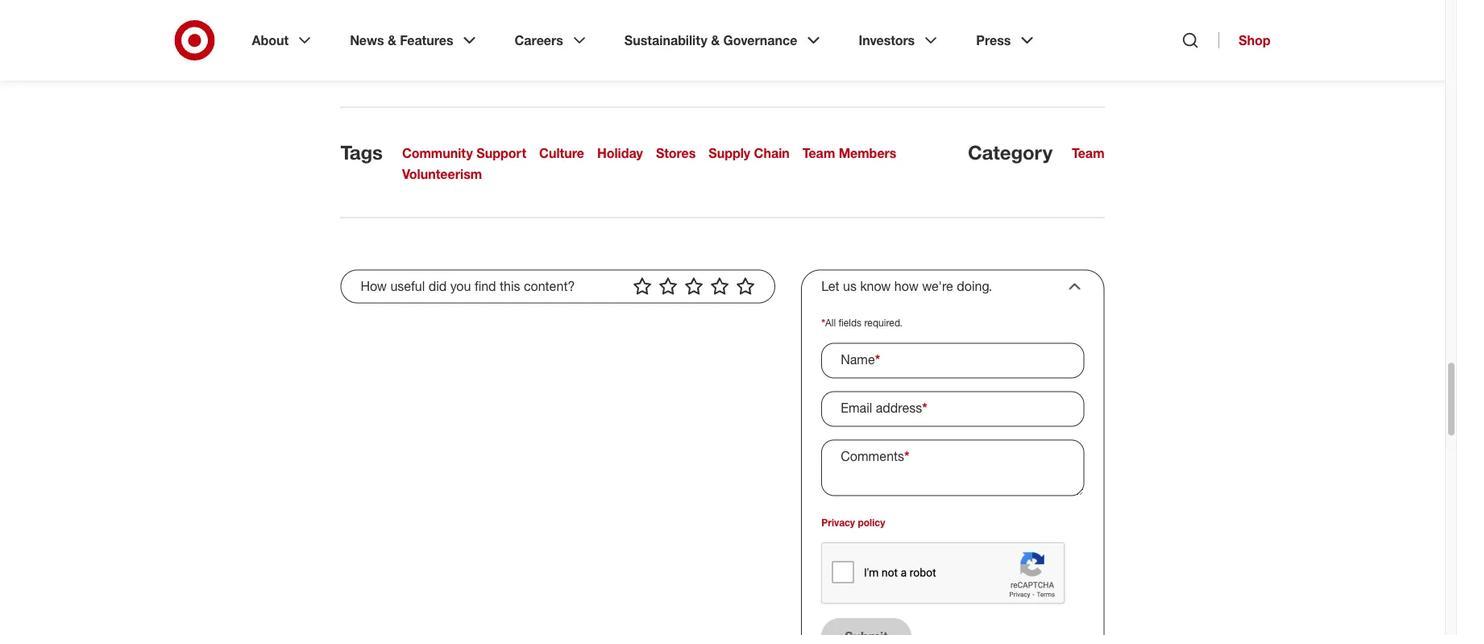 Task type: describe. For each thing, give the bounding box(es) containing it.
privacy policy
[[822, 517, 886, 529]]

culture
[[540, 146, 585, 162]]

how
[[361, 279, 387, 295]]

shop link
[[1219, 32, 1271, 48]]

volunteerism link
[[402, 167, 482, 183]]

* all fields required.
[[822, 317, 903, 329]]

sustainability & governance link
[[613, 19, 835, 61]]

investors
[[859, 32, 915, 48]]

governance
[[724, 32, 798, 48]]

category
[[968, 141, 1053, 164]]

we're
[[923, 279, 954, 295]]

content?
[[524, 279, 575, 295]]

email address *
[[841, 401, 928, 416]]

sustainability & governance
[[625, 32, 798, 48]]

privacy
[[822, 517, 856, 529]]

did
[[429, 279, 447, 295]]

community support
[[402, 146, 527, 162]]

supply chain
[[709, 146, 790, 162]]

members
[[839, 146, 897, 162]]

news & features
[[350, 32, 454, 48]]

volunteerism
[[402, 167, 482, 183]]

team for team members volunteerism
[[803, 146, 836, 162]]

this
[[500, 279, 520, 295]]

team link
[[1072, 146, 1105, 162]]

how
[[895, 279, 919, 295]]

holiday
[[597, 146, 643, 162]]

* left fields
[[822, 317, 826, 329]]

community support link
[[402, 146, 527, 162]]

all
[[826, 317, 836, 329]]

email
[[841, 401, 873, 416]]

let us know how we're doing. button
[[822, 277, 1085, 297]]

comments *
[[841, 449, 910, 465]]

supply
[[709, 146, 751, 162]]

culture link
[[540, 146, 585, 162]]

& for governance
[[711, 32, 720, 48]]

news & features link
[[339, 19, 491, 61]]

* right email
[[923, 401, 928, 416]]

* down required.
[[875, 352, 881, 368]]

let us know how we're doing.
[[822, 279, 993, 295]]

how useful did you find this content?
[[361, 279, 575, 295]]

investors link
[[848, 19, 952, 61]]

you
[[450, 279, 471, 295]]

tags
[[341, 141, 383, 164]]

stores
[[656, 146, 696, 162]]

privacy policy link
[[822, 517, 886, 529]]

* down address
[[905, 449, 910, 465]]

team members volunteerism
[[402, 146, 897, 183]]



Task type: vqa. For each thing, say whether or not it's contained in the screenshot.
Community on the top left of page
yes



Task type: locate. For each thing, give the bounding box(es) containing it.
useful
[[391, 279, 425, 295]]

news
[[350, 32, 384, 48]]

None email field
[[822, 392, 1085, 427]]

& inside sustainability & governance link
[[711, 32, 720, 48]]

2 team from the left
[[1072, 146, 1105, 162]]

let
[[822, 279, 840, 295]]

required.
[[865, 317, 903, 329]]

team
[[803, 146, 836, 162], [1072, 146, 1105, 162]]

policy
[[858, 517, 886, 529]]

press link
[[965, 19, 1048, 61]]

doing.
[[957, 279, 993, 295]]

team right chain
[[803, 146, 836, 162]]

find
[[475, 279, 496, 295]]

careers link
[[504, 19, 601, 61]]

comments
[[841, 449, 905, 465]]

& left governance
[[711, 32, 720, 48]]

support
[[477, 146, 527, 162]]

& for features
[[388, 32, 397, 48]]

team members link
[[803, 146, 897, 162]]

name
[[841, 352, 875, 368]]

1 horizontal spatial team
[[1072, 146, 1105, 162]]

*
[[822, 317, 826, 329], [875, 352, 881, 368], [923, 401, 928, 416], [905, 449, 910, 465]]

stores link
[[656, 146, 696, 162]]

holiday link
[[597, 146, 643, 162]]

name *
[[841, 352, 881, 368]]

1 team from the left
[[803, 146, 836, 162]]

None text field
[[822, 440, 1085, 497]]

0 horizontal spatial &
[[388, 32, 397, 48]]

sustainability
[[625, 32, 708, 48]]

2 & from the left
[[711, 32, 720, 48]]

team right category
[[1072, 146, 1105, 162]]

None text field
[[822, 343, 1085, 379]]

community
[[402, 146, 473, 162]]

& right news
[[388, 32, 397, 48]]

chain
[[754, 146, 790, 162]]

address
[[876, 401, 923, 416]]

team inside "team members volunteerism"
[[803, 146, 836, 162]]

0 horizontal spatial team
[[803, 146, 836, 162]]

about
[[252, 32, 289, 48]]

careers
[[515, 32, 563, 48]]

features
[[400, 32, 454, 48]]

about link
[[241, 19, 326, 61]]

press
[[977, 32, 1011, 48]]

& inside news & features link
[[388, 32, 397, 48]]

us
[[843, 279, 857, 295]]

supply chain link
[[709, 146, 790, 162]]

&
[[388, 32, 397, 48], [711, 32, 720, 48]]

fields
[[839, 317, 862, 329]]

1 horizontal spatial &
[[711, 32, 720, 48]]

shop
[[1239, 32, 1271, 48]]

team for team
[[1072, 146, 1105, 162]]

know
[[861, 279, 891, 295]]

1 & from the left
[[388, 32, 397, 48]]



